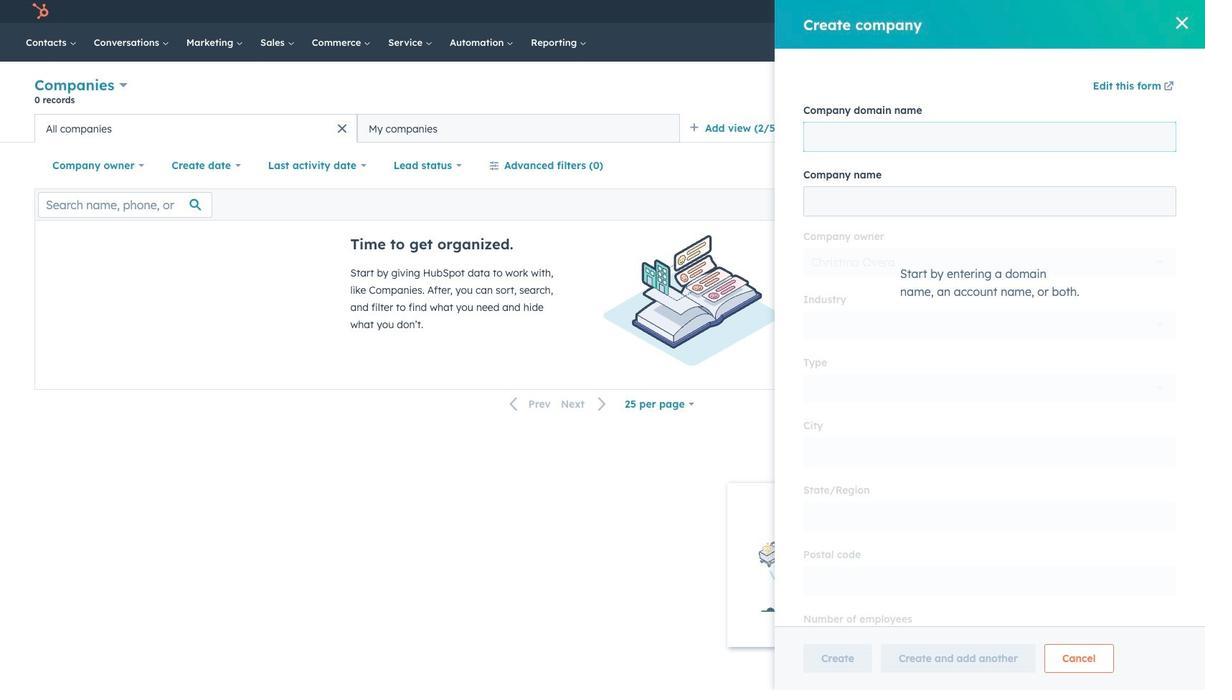 Task type: describe. For each thing, give the bounding box(es) containing it.
pagination navigation
[[501, 395, 616, 414]]



Task type: locate. For each thing, give the bounding box(es) containing it.
menu
[[893, 0, 1188, 23]]

Search name, phone, or domain search field
[[38, 192, 212, 218]]

close image
[[1165, 502, 1177, 514]]

Search HubSpot search field
[[1004, 30, 1155, 55]]

banner
[[34, 74, 1171, 114]]

christina overa image
[[1106, 5, 1119, 18]]

marketplaces image
[[998, 6, 1010, 19]]



Task type: vqa. For each thing, say whether or not it's contained in the screenshot.
Christina Overa IMAGE at the top right of page
yes



